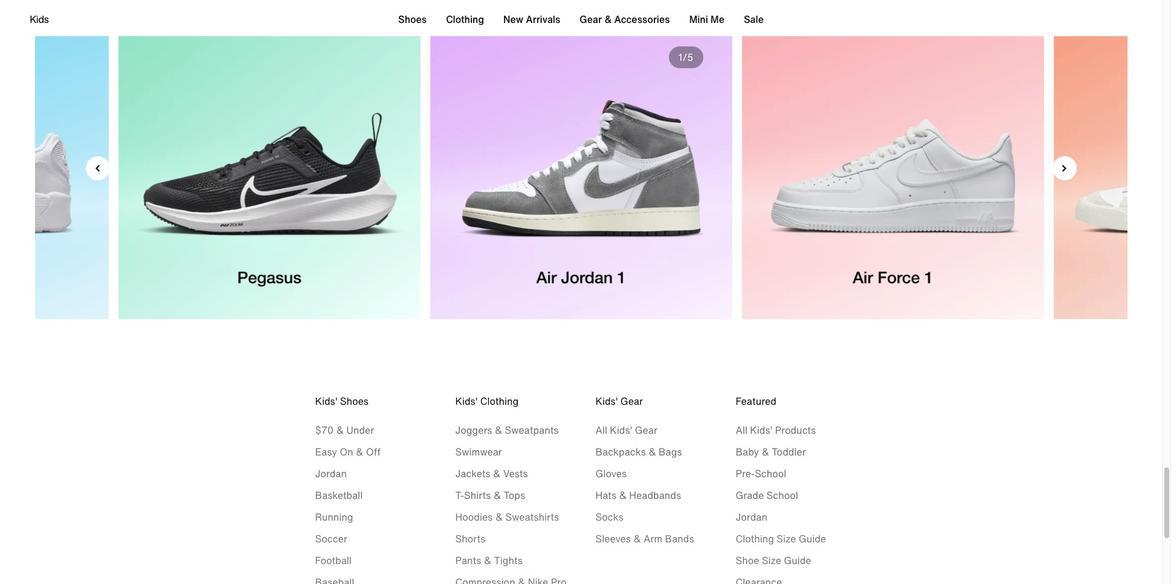 Task type: vqa. For each thing, say whether or not it's contained in the screenshot.
All for All Kids' Products
yes



Task type: describe. For each thing, give the bounding box(es) containing it.
football
[[315, 554, 352, 569]]

socks link
[[596, 511, 707, 525]]

size for clothing
[[777, 532, 796, 547]]

shoe
[[736, 554, 759, 569]]

joggers & sweatpants
[[455, 424, 559, 438]]

basketball link
[[315, 489, 426, 503]]

tops
[[504, 489, 525, 503]]

0 horizontal spatial jordan link
[[315, 467, 426, 482]]

all for all kids' gear
[[596, 424, 607, 438]]

t-shirts & tops
[[455, 489, 525, 503]]

/
[[683, 50, 687, 65]]

products
[[775, 424, 816, 438]]

clothing for clothing size guide
[[736, 532, 774, 547]]

gear & accessories link
[[580, 10, 670, 29]]

headbands
[[629, 489, 681, 503]]

jackets
[[455, 467, 490, 482]]

kids
[[30, 12, 49, 27]]

sweatshirts
[[506, 511, 559, 525]]

clothing menu item
[[446, 12, 484, 27]]

gloves link
[[596, 467, 707, 482]]

1
[[678, 50, 683, 65]]

hoodies & sweatshirts link
[[455, 511, 567, 525]]

all for all kids' products
[[736, 424, 748, 438]]

easy on & off link
[[315, 445, 426, 460]]

grade school
[[736, 489, 798, 503]]

clothing size guide link
[[736, 532, 847, 547]]

hoodies & sweatshirts
[[455, 511, 559, 525]]

menu inside secondary element
[[398, 10, 764, 29]]

pre-
[[736, 467, 755, 482]]

all kids' products link
[[736, 424, 847, 438]]

pre-school link
[[736, 467, 847, 482]]

grade school link
[[736, 489, 847, 503]]

& for jackets & vests
[[493, 467, 501, 482]]

joggers & sweatpants link
[[455, 424, 567, 438]]

easy on & off
[[315, 445, 381, 460]]

school for grade school
[[767, 489, 798, 503]]

& for $70 & under
[[336, 424, 344, 438]]

1 / 5
[[678, 50, 693, 65]]

arrivals
[[526, 12, 560, 27]]

running
[[315, 511, 353, 525]]

& for sleeves & arm bands
[[633, 532, 641, 547]]

pants
[[455, 554, 481, 569]]

shorts
[[455, 532, 485, 547]]

& for gear & accessories
[[604, 12, 612, 27]]

new
[[503, 12, 523, 27]]

list containing socks
[[596, 511, 707, 554]]

hoodies
[[455, 511, 493, 525]]

shoe size guide link
[[736, 554, 847, 569]]

new arrivals
[[503, 12, 560, 27]]

jackets & vests link
[[455, 467, 567, 482]]

mini
[[689, 12, 708, 27]]

shirts
[[464, 489, 491, 503]]

all kids' products
[[736, 424, 816, 438]]

sleeves & arm bands
[[596, 532, 694, 547]]

me
[[711, 12, 725, 27]]

gear inside menu
[[580, 12, 602, 27]]

list containing jordan
[[736, 511, 847, 585]]

bags
[[659, 445, 682, 460]]

shoes menu item
[[398, 12, 427, 27]]

1 horizontal spatial gear
[[635, 424, 657, 438]]

$70
[[315, 424, 334, 438]]

baby
[[736, 445, 759, 460]]

joggers
[[455, 424, 492, 438]]

hats
[[596, 489, 616, 503]]

bands
[[665, 532, 694, 547]]

pants & tights link
[[455, 554, 567, 569]]

soccer
[[315, 532, 347, 547]]

swimwear
[[455, 445, 502, 460]]

list containing joggers & sweatpants
[[455, 424, 567, 585]]

list containing all kids' products
[[736, 424, 847, 585]]

arm
[[644, 532, 663, 547]]

guide for clothing size guide
[[799, 532, 826, 547]]

new arrivals menu item
[[503, 12, 560, 27]]

$70 & under
[[315, 424, 374, 438]]

list containing all kids' gear
[[596, 424, 707, 554]]

sleeves
[[596, 532, 631, 547]]

under
[[346, 424, 374, 438]]



Task type: locate. For each thing, give the bounding box(es) containing it.
1 horizontal spatial clothing
[[736, 532, 774, 547]]

hats & headbands link
[[596, 489, 707, 503]]

clothing inside menu
[[446, 12, 484, 27]]

sale link
[[744, 10, 764, 29]]

0 horizontal spatial jordan
[[315, 467, 347, 482]]

1 horizontal spatial jordan link
[[736, 511, 847, 525]]

hats & headbands
[[596, 489, 681, 503]]

size for shoe
[[762, 554, 781, 569]]

backpacks
[[596, 445, 646, 460]]

1 horizontal spatial all
[[736, 424, 748, 438]]

& left vests
[[493, 467, 501, 482]]

vests
[[503, 467, 528, 482]]

0 horizontal spatial all
[[596, 424, 607, 438]]

gear
[[580, 12, 602, 27], [635, 424, 657, 438]]

0 vertical spatial jordan link
[[315, 467, 426, 482]]

school for pre-school
[[755, 467, 786, 482]]

football link
[[315, 554, 426, 569]]

school down pre-school link on the right
[[767, 489, 798, 503]]

shoes
[[398, 12, 427, 27]]

socks
[[596, 511, 624, 525]]

size down clothing size guide
[[762, 554, 781, 569]]

t-
[[455, 489, 464, 503]]

kids' up backpacks
[[610, 424, 632, 438]]

school down baby & toddler on the bottom right of page
[[755, 467, 786, 482]]

easy
[[315, 445, 337, 460]]

guide
[[799, 532, 826, 547], [784, 554, 811, 569]]

1 kids' from the left
[[610, 424, 632, 438]]

soccer link
[[315, 532, 426, 547]]

0 vertical spatial jordan
[[430, 328, 462, 343]]

0 horizontal spatial kids'
[[610, 424, 632, 438]]

1 vertical spatial size
[[762, 554, 781, 569]]

all kids' gear link
[[596, 424, 707, 438]]

jordan link down easy on & off link
[[315, 467, 426, 482]]

&
[[604, 12, 612, 27], [336, 424, 344, 438], [495, 424, 502, 438], [356, 445, 363, 460], [649, 445, 656, 460], [762, 445, 769, 460], [493, 467, 501, 482], [494, 489, 501, 503], [619, 489, 627, 503], [495, 511, 503, 525], [633, 532, 641, 547], [484, 554, 491, 569]]

2 all from the left
[[736, 424, 748, 438]]

clothing
[[446, 12, 484, 27], [736, 532, 774, 547]]

pants & tights
[[455, 554, 523, 569]]

all up backpacks
[[596, 424, 607, 438]]

& for baby & toddler
[[762, 445, 769, 460]]

all up baby
[[736, 424, 748, 438]]

running link
[[315, 511, 426, 525]]

school
[[755, 467, 786, 482], [767, 489, 798, 503]]

shorts link
[[455, 532, 567, 547]]

clothing for clothing menu item
[[446, 12, 484, 27]]

sleeves & arm bands link
[[596, 532, 707, 547]]

backpacks & bags link
[[596, 445, 707, 460]]

baby & toddler
[[736, 445, 806, 460]]

& right on
[[356, 445, 363, 460]]

tights
[[494, 554, 523, 569]]

guide down clothing size guide link at the bottom of page
[[784, 554, 811, 569]]

size up the "shoe size guide" link
[[777, 532, 796, 547]]

menu
[[398, 10, 764, 29]]

clothing size guide
[[736, 532, 826, 547]]

list containing $70 & under
[[315, 424, 426, 585]]

accessories
[[614, 12, 670, 27]]

all
[[596, 424, 607, 438], [736, 424, 748, 438]]

baby & toddler link
[[736, 445, 847, 460]]

jordan link up clothing size guide link at the bottom of page
[[736, 511, 847, 525]]

& right baby
[[762, 445, 769, 460]]

guide for shoe size guide
[[784, 554, 811, 569]]

jackets & vests
[[455, 467, 528, 482]]

5
[[687, 50, 693, 65]]

kids' for products
[[750, 424, 773, 438]]

kids' for gear
[[610, 424, 632, 438]]

1 vertical spatial gear
[[635, 424, 657, 438]]

t-shirts & tops link
[[455, 489, 567, 503]]

& left accessories
[[604, 12, 612, 27]]

1 horizontal spatial jordan
[[430, 328, 462, 343]]

& left bags
[[649, 445, 656, 460]]

swimwear link
[[455, 445, 567, 460]]

2 horizontal spatial jordan
[[736, 511, 767, 525]]

0 vertical spatial clothing
[[446, 12, 484, 27]]

jordan link
[[315, 467, 426, 482], [736, 511, 847, 525]]

& for joggers & sweatpants
[[495, 424, 502, 438]]

& inside menu
[[604, 12, 612, 27]]

2 kids' from the left
[[750, 424, 773, 438]]

$70 & under link
[[315, 424, 426, 438]]

secondary element
[[30, 0, 1132, 36]]

all kids' gear
[[596, 424, 657, 438]]

grade
[[736, 489, 764, 503]]

sweatpants
[[505, 424, 559, 438]]

& for pants & tights
[[484, 554, 491, 569]]

clothing up 'shoe'
[[736, 532, 774, 547]]

kids' up baby & toddler on the bottom right of page
[[750, 424, 773, 438]]

& right $70
[[336, 424, 344, 438]]

clothing left new
[[446, 12, 484, 27]]

0 horizontal spatial clothing
[[446, 12, 484, 27]]

gear & accessories
[[580, 12, 670, 27]]

backpacks & bags
[[596, 445, 682, 460]]

& right joggers
[[495, 424, 502, 438]]

0 horizontal spatial gear
[[580, 12, 602, 27]]

menu containing shoes
[[398, 10, 764, 29]]

on
[[340, 445, 353, 460]]

gloves
[[596, 467, 627, 482]]

mini me link
[[689, 10, 725, 29]]

& left arm
[[633, 532, 641, 547]]

1 vertical spatial guide
[[784, 554, 811, 569]]

1 vertical spatial jordan link
[[736, 511, 847, 525]]

0 vertical spatial size
[[777, 532, 796, 547]]

2 vertical spatial jordan
[[736, 511, 767, 525]]

0 vertical spatial gear
[[580, 12, 602, 27]]

sale
[[744, 12, 764, 27]]

mini me
[[689, 12, 725, 27]]

& down "t-shirts & tops"
[[495, 511, 503, 525]]

0 vertical spatial guide
[[799, 532, 826, 547]]

guide up the "shoe size guide" link
[[799, 532, 826, 547]]

shoe size guide
[[736, 554, 811, 569]]

& left tops
[[494, 489, 501, 503]]

gear right 'arrivals'
[[580, 12, 602, 27]]

& for backpacks & bags
[[649, 445, 656, 460]]

basketball
[[315, 489, 363, 503]]

toddler
[[772, 445, 806, 460]]

1 horizontal spatial kids'
[[750, 424, 773, 438]]

1 vertical spatial clothing
[[736, 532, 774, 547]]

pre-school
[[736, 467, 786, 482]]

& right pants
[[484, 554, 491, 569]]

& for hats & headbands
[[619, 489, 627, 503]]

1 vertical spatial school
[[767, 489, 798, 503]]

0 vertical spatial school
[[755, 467, 786, 482]]

list containing running
[[315, 511, 426, 585]]

1 vertical spatial jordan
[[315, 467, 347, 482]]

gear up backpacks & bags link at the bottom of the page
[[635, 424, 657, 438]]

off
[[366, 445, 381, 460]]

list containing hoodies & sweatshirts
[[455, 511, 567, 585]]

kids'
[[610, 424, 632, 438], [750, 424, 773, 438]]

list
[[315, 424, 426, 585], [455, 424, 567, 585], [596, 424, 707, 554], [736, 424, 847, 585], [315, 511, 426, 585], [455, 511, 567, 585], [596, 511, 707, 554], [736, 511, 847, 585]]

& right hats
[[619, 489, 627, 503]]

1 all from the left
[[596, 424, 607, 438]]

& for hoodies & sweatshirts
[[495, 511, 503, 525]]



